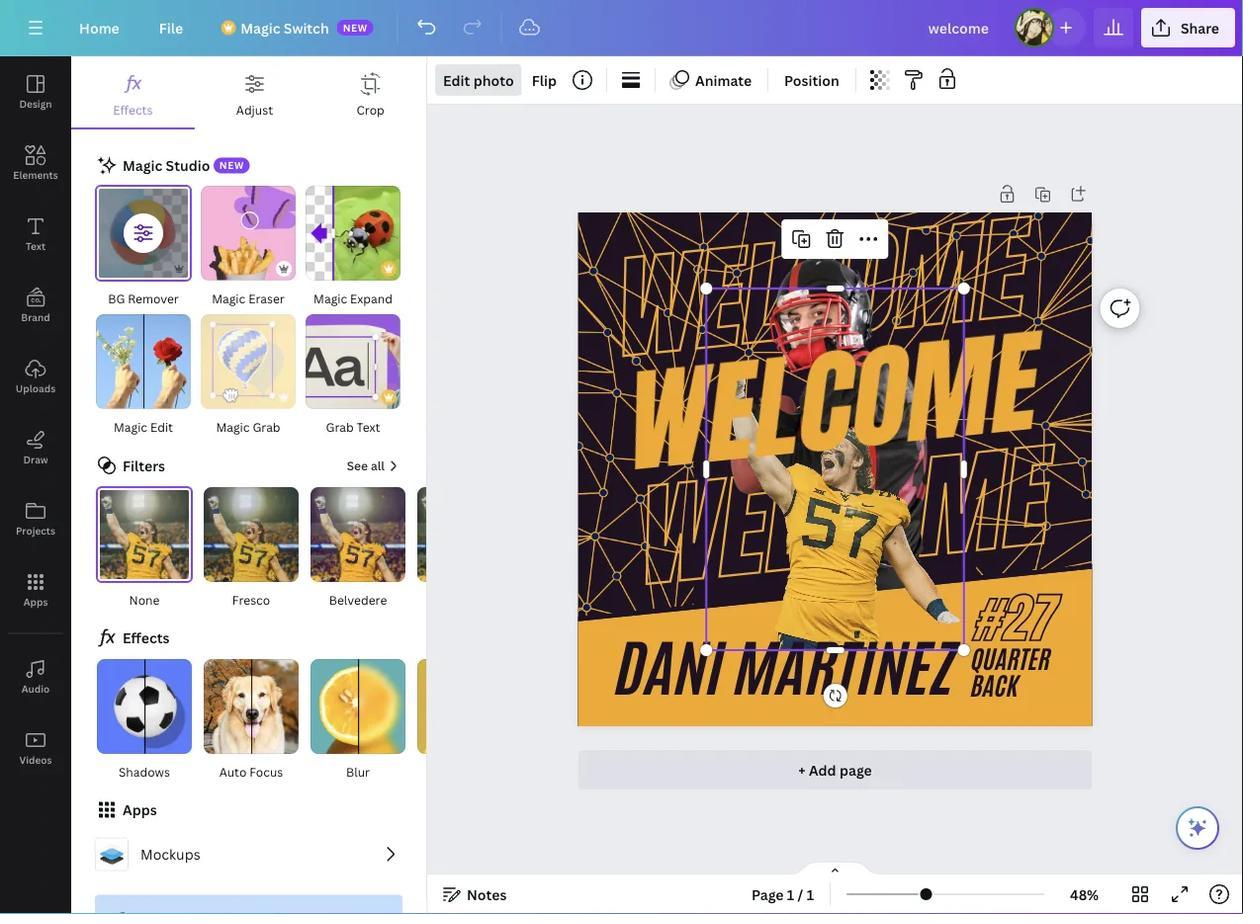 Task type: locate. For each thing, give the bounding box(es) containing it.
grab text
[[326, 419, 380, 435]]

shadows button
[[95, 658, 194, 783]]

fresco
[[232, 592, 270, 608]]

audio
[[21, 682, 50, 696]]

expand
[[350, 290, 393, 307]]

apps
[[23, 595, 48, 609], [123, 801, 157, 820]]

effects down 'none' at the bottom of page
[[123, 629, 170, 648]]

apps button
[[0, 555, 71, 626]]

1 1 from the left
[[787, 886, 794, 904]]

magic switch
[[241, 18, 329, 37]]

none
[[129, 592, 160, 608]]

magic for magic grab
[[216, 419, 250, 435]]

remover
[[128, 290, 179, 307]]

1 grab from the left
[[253, 419, 280, 435]]

position button
[[776, 64, 847, 96]]

1 vertical spatial text
[[357, 419, 380, 435]]

mockups button
[[87, 830, 410, 880]]

new inside "magic studio new"
[[219, 159, 244, 172]]

effects up "magic studio new"
[[113, 101, 153, 118]]

1 horizontal spatial 1
[[807, 886, 814, 904]]

switch
[[284, 18, 329, 37]]

share button
[[1141, 8, 1235, 47]]

0 horizontal spatial new
[[219, 159, 244, 172]]

grab inside grab text button
[[326, 419, 354, 435]]

1 vertical spatial effects
[[123, 629, 170, 648]]

new right studio
[[219, 159, 244, 172]]

1 vertical spatial new
[[219, 159, 244, 172]]

main menu bar
[[0, 0, 1243, 56]]

text up brand button
[[26, 239, 46, 253]]

quarter back
[[972, 642, 1051, 705]]

text
[[26, 239, 46, 253], [357, 419, 380, 435]]

dani martinez
[[617, 626, 957, 714]]

1 vertical spatial edit
[[150, 419, 173, 435]]

1 vertical spatial apps
[[123, 801, 157, 820]]

48% button
[[1052, 879, 1117, 911]]

grab inside magic grab button
[[253, 419, 280, 435]]

brand button
[[0, 270, 71, 341]]

edit inside button
[[150, 419, 173, 435]]

file button
[[143, 8, 199, 47]]

new
[[343, 21, 368, 34], [219, 159, 244, 172]]

magic
[[241, 18, 280, 37], [123, 156, 162, 175], [212, 290, 245, 307], [314, 290, 347, 307], [114, 419, 147, 435], [216, 419, 250, 435]]

1 horizontal spatial edit
[[443, 71, 470, 90]]

effects
[[113, 101, 153, 118], [123, 629, 170, 648]]

show pages image
[[788, 861, 883, 877]]

edit
[[443, 71, 470, 90], [150, 419, 173, 435]]

1 horizontal spatial new
[[343, 21, 368, 34]]

adjust button
[[195, 56, 315, 128]]

0 vertical spatial text
[[26, 239, 46, 253]]

side panel tab list
[[0, 56, 71, 784]]

design button
[[0, 56, 71, 128]]

magic edit button
[[95, 314, 192, 438]]

abstract lines background  geometric technology image
[[569, 142, 1101, 673]]

audio button
[[0, 642, 71, 713]]

page
[[752, 886, 784, 904]]

apps down shadows
[[123, 801, 157, 820]]

0 horizontal spatial text
[[26, 239, 46, 253]]

animate button
[[664, 64, 760, 96]]

1 horizontal spatial grab
[[326, 419, 354, 435]]

flip
[[532, 71, 557, 90]]

1 horizontal spatial text
[[357, 419, 380, 435]]

1 horizontal spatial apps
[[123, 801, 157, 820]]

shadows
[[119, 764, 170, 780]]

+
[[798, 761, 806, 780]]

bg
[[108, 290, 125, 307]]

magic up the filters
[[114, 419, 147, 435]]

0 vertical spatial edit
[[443, 71, 470, 90]]

0 horizontal spatial edit
[[150, 419, 173, 435]]

magic for magic expand
[[314, 290, 347, 307]]

text up see all
[[357, 419, 380, 435]]

magic left switch
[[241, 18, 280, 37]]

1 left '/'
[[787, 886, 794, 904]]

page
[[840, 761, 872, 780]]

blur button
[[309, 658, 407, 783]]

0 horizontal spatial 1
[[787, 886, 794, 904]]

0 horizontal spatial grab
[[253, 419, 280, 435]]

0 vertical spatial new
[[343, 21, 368, 34]]

edit up the filters
[[150, 419, 173, 435]]

new inside main menu bar
[[343, 21, 368, 34]]

magic left studio
[[123, 156, 162, 175]]

1 right '/'
[[807, 886, 814, 904]]

auto focus
[[219, 764, 283, 780]]

see all button
[[345, 455, 403, 478]]

Design title text field
[[913, 8, 1007, 47]]

uploads button
[[0, 341, 71, 412]]

2 grab from the left
[[326, 419, 354, 435]]

notes button
[[435, 879, 515, 911]]

none button
[[95, 486, 194, 611]]

grab left grab text
[[253, 419, 280, 435]]

0 horizontal spatial apps
[[23, 595, 48, 609]]

edit left photo
[[443, 71, 470, 90]]

new right switch
[[343, 21, 368, 34]]

magic for magic eraser
[[212, 290, 245, 307]]

0 vertical spatial effects
[[113, 101, 153, 118]]

magic left eraser
[[212, 290, 245, 307]]

welcome
[[610, 186, 1037, 394], [622, 300, 1049, 508], [633, 414, 1061, 622]]

elements button
[[0, 128, 71, 199]]

magic inside main menu bar
[[241, 18, 280, 37]]

magic right magic edit
[[216, 419, 250, 435]]

fresco button
[[202, 486, 301, 611]]

magic for magic switch
[[241, 18, 280, 37]]

draw button
[[0, 412, 71, 484]]

grab
[[253, 419, 280, 435], [326, 419, 354, 435]]

all
[[371, 458, 385, 474]]

1
[[787, 886, 794, 904], [807, 886, 814, 904]]

0 vertical spatial apps
[[23, 595, 48, 609]]

auto
[[219, 764, 247, 780]]

apps down projects
[[23, 595, 48, 609]]

bg remover button
[[95, 185, 192, 310]]

grab text button
[[305, 314, 402, 438]]

grab up see
[[326, 419, 354, 435]]

magic for magic studio new
[[123, 156, 162, 175]]

effects button
[[71, 56, 195, 128]]

magic left expand on the top left of the page
[[314, 290, 347, 307]]



Task type: describe. For each thing, give the bounding box(es) containing it.
studio
[[166, 156, 210, 175]]

videos button
[[0, 713, 71, 784]]

magic expand
[[314, 290, 393, 307]]

/
[[798, 886, 803, 904]]

duotone button
[[415, 658, 514, 783]]

effects inside effects button
[[113, 101, 153, 118]]

bg remover
[[108, 290, 179, 307]]

back
[[972, 669, 1019, 705]]

file
[[159, 18, 183, 37]]

filters
[[123, 456, 165, 475]]

dani
[[617, 626, 725, 714]]

uploads
[[16, 382, 56, 395]]

projects
[[16, 524, 55, 538]]

mockups
[[140, 846, 200, 865]]

text inside button
[[26, 239, 46, 253]]

design
[[19, 97, 52, 110]]

edit photo button
[[435, 64, 522, 96]]

eraser
[[248, 290, 285, 307]]

brand
[[21, 311, 50, 324]]

magic expand button
[[305, 185, 402, 310]]

add
[[809, 761, 836, 780]]

martinez
[[736, 626, 957, 714]]

photo
[[473, 71, 514, 90]]

projects button
[[0, 484, 71, 555]]

belvedere
[[329, 592, 387, 608]]

2 1 from the left
[[807, 886, 814, 904]]

edit inside dropdown button
[[443, 71, 470, 90]]

blur
[[346, 764, 370, 780]]

text button
[[0, 199, 71, 270]]

notes
[[467, 886, 507, 904]]

48%
[[1070, 886, 1099, 904]]

edit photo
[[443, 71, 514, 90]]

quarter
[[972, 642, 1051, 678]]

belvedere button
[[309, 486, 407, 611]]

page 1 / 1
[[752, 886, 814, 904]]

animate
[[695, 71, 752, 90]]

home
[[79, 18, 119, 37]]

text inside button
[[357, 419, 380, 435]]

magic edit
[[114, 419, 173, 435]]

see all
[[347, 458, 385, 474]]

canva assistant image
[[1186, 817, 1210, 841]]

draw
[[23, 453, 48, 466]]

+ add page button
[[578, 750, 1092, 790]]

focus
[[250, 764, 283, 780]]

magic for magic edit
[[114, 419, 147, 435]]

auto focus button
[[202, 658, 301, 783]]

adjust
[[236, 101, 273, 118]]

+ add page
[[798, 761, 872, 780]]

share
[[1181, 18, 1219, 37]]

crop
[[356, 101, 385, 118]]

flip button
[[524, 64, 565, 96]]

crop button
[[315, 56, 426, 128]]

see
[[347, 458, 368, 474]]

magic grab
[[216, 419, 280, 435]]

magic eraser
[[212, 290, 285, 307]]

#27
[[976, 581, 1058, 659]]

magic grab button
[[200, 314, 297, 438]]

position
[[784, 71, 839, 90]]

videos
[[19, 754, 52, 767]]

magic eraser button
[[200, 185, 297, 310]]

duotone
[[440, 764, 490, 780]]

apps inside button
[[23, 595, 48, 609]]

home link
[[63, 8, 135, 47]]

magic studio new
[[123, 156, 244, 175]]

elements
[[13, 168, 58, 181]]



Task type: vqa. For each thing, say whether or not it's contained in the screenshot.
"Duotone" Button at the left of page
yes



